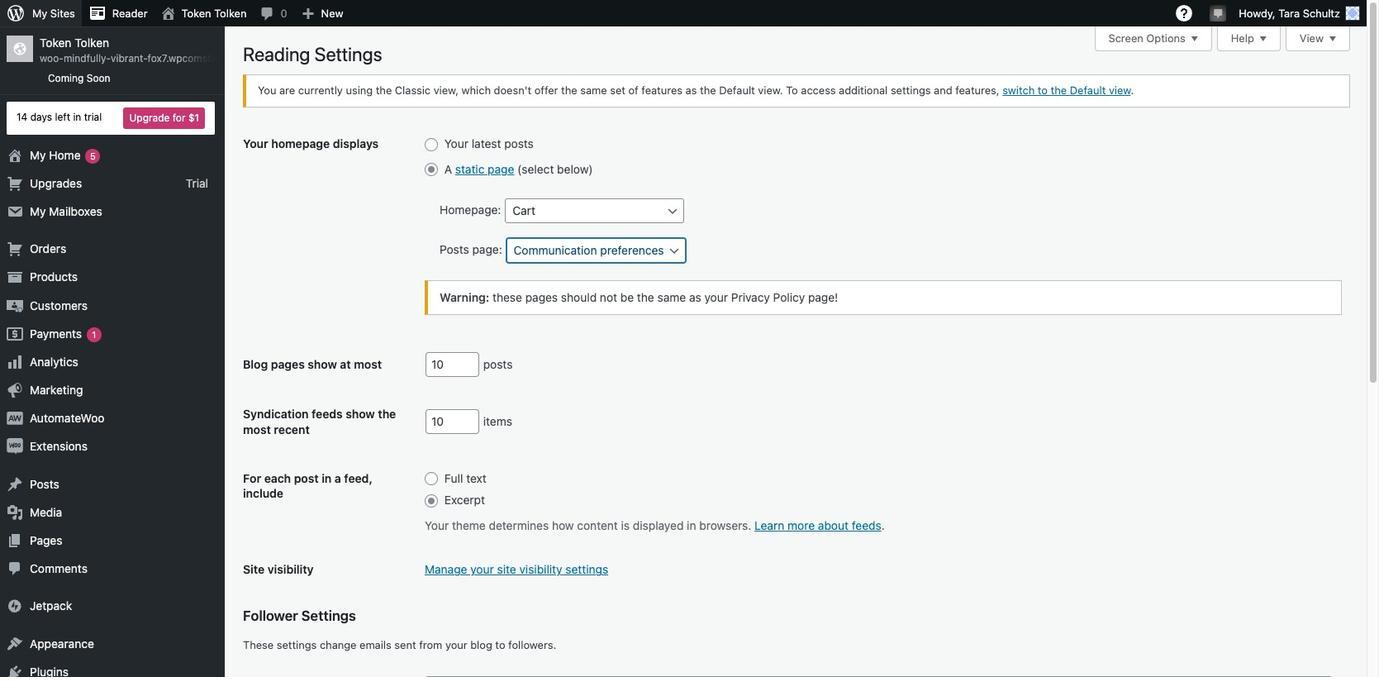 Task type: vqa. For each thing, say whether or not it's contained in the screenshot.
read
no



Task type: locate. For each thing, give the bounding box(es) containing it.
options
[[1147, 32, 1186, 45]]

1 vertical spatial posts
[[30, 477, 59, 491]]

1 horizontal spatial show
[[346, 407, 375, 421]]

feeds
[[312, 407, 343, 421], [852, 518, 882, 532]]

displayed
[[633, 518, 684, 532]]

my down upgrades
[[30, 204, 46, 218]]

my inside the toolbar navigation
[[32, 7, 47, 20]]

more
[[788, 518, 815, 532]]

upgrade for $1 button
[[124, 107, 205, 129]]

posts up media
[[30, 477, 59, 491]]

2 vertical spatial in
[[687, 518, 696, 532]]

your up "a"
[[445, 137, 469, 151]]

1 vertical spatial .
[[882, 518, 885, 532]]

at
[[340, 357, 351, 371]]

toolbar navigation
[[0, 0, 1367, 30]]

settings down content
[[566, 563, 609, 577]]

your for your homepage displays
[[243, 137, 268, 151]]

0 horizontal spatial most
[[243, 423, 271, 437]]

jetpack link
[[0, 592, 225, 620]]

show inside syndication feeds show the most recent
[[346, 407, 375, 421]]

access
[[801, 84, 836, 97]]

screen
[[1109, 32, 1144, 45]]

trial
[[84, 111, 102, 123]]

your left theme
[[425, 518, 449, 532]]

0 vertical spatial .
[[1131, 84, 1134, 97]]

you are currently using the classic view, which doesn't offer the same set of features as the default view. to access additional settings and features, switch to the default view .
[[258, 84, 1134, 97]]

screen options button
[[1095, 26, 1213, 51]]

in inside for each post in a feed, include
[[322, 471, 332, 485]]

your latest posts
[[441, 137, 534, 151]]

1 vertical spatial settings
[[302, 607, 356, 624]]

tolken inside token tolken woo-mindfully-vibrant-fox7.wpcomstaging.com coming soon
[[75, 36, 109, 50]]

most down syndication
[[243, 423, 271, 437]]

0 horizontal spatial in
[[73, 111, 81, 123]]

1 vertical spatial settings
[[566, 563, 609, 577]]

sent
[[395, 638, 416, 651]]

1 horizontal spatial posts
[[440, 242, 469, 256]]

show
[[308, 357, 337, 371], [346, 407, 375, 421]]

0 horizontal spatial settings
[[277, 638, 317, 651]]

token
[[182, 7, 211, 20], [40, 36, 71, 50]]

0 vertical spatial feeds
[[312, 407, 343, 421]]

default left view
[[1070, 84, 1106, 97]]

settings up using
[[315, 43, 382, 65]]

feed,
[[344, 471, 373, 485]]

None radio
[[425, 472, 438, 485]]

token tolken link
[[154, 0, 253, 26]]

settings down the follower settings
[[277, 638, 317, 651]]

which
[[462, 84, 491, 97]]

1 horizontal spatial default
[[1070, 84, 1106, 97]]

switch
[[1003, 84, 1035, 97]]

vibrant-
[[111, 52, 148, 65]]

0 vertical spatial settings
[[315, 43, 382, 65]]

most
[[354, 357, 382, 371], [243, 423, 271, 437]]

0 vertical spatial my
[[32, 7, 47, 20]]

your homepage displays
[[243, 137, 379, 151]]

manage
[[425, 563, 467, 577]]

reading settings
[[243, 43, 382, 65]]

emails
[[360, 638, 392, 651]]

posts for posts
[[30, 477, 59, 491]]

0 horizontal spatial pages
[[271, 357, 305, 371]]

your for your latest posts
[[445, 137, 469, 151]]

appearance
[[30, 636, 94, 650]]

recent
[[274, 423, 310, 437]]

1 horizontal spatial most
[[354, 357, 382, 371]]

same right the be
[[658, 290, 686, 305]]

None radio
[[425, 138, 438, 151], [425, 163, 438, 176], [425, 494, 438, 507], [425, 138, 438, 151], [425, 163, 438, 176], [425, 494, 438, 507]]

posts right blog pages show at most number field
[[480, 357, 513, 371]]

policy
[[774, 290, 805, 305]]

2 visibility from the left
[[520, 563, 563, 577]]

in
[[73, 111, 81, 123], [322, 471, 332, 485], [687, 518, 696, 532]]

0 vertical spatial tolken
[[214, 7, 247, 20]]

default left view.
[[719, 84, 755, 97]]

0 horizontal spatial visibility
[[268, 563, 314, 577]]

. right the about
[[882, 518, 885, 532]]

1 horizontal spatial feeds
[[852, 518, 882, 532]]

0 vertical spatial pages
[[526, 290, 558, 305]]

0 horizontal spatial show
[[308, 357, 337, 371]]

from
[[419, 638, 443, 651]]

settings up change
[[302, 607, 356, 624]]

5
[[90, 150, 96, 161]]

as
[[686, 84, 697, 97], [689, 290, 702, 305]]

2 vertical spatial my
[[30, 204, 46, 218]]

trial
[[186, 176, 208, 190]]

settings for reading settings
[[315, 43, 382, 65]]

show left at
[[308, 357, 337, 371]]

1 horizontal spatial visibility
[[520, 563, 563, 577]]

0 vertical spatial most
[[354, 357, 382, 371]]

media link
[[0, 498, 225, 527]]

in for a
[[322, 471, 332, 485]]

1 horizontal spatial token
[[182, 7, 211, 20]]

token inside token tolken woo-mindfully-vibrant-fox7.wpcomstaging.com coming soon
[[40, 36, 71, 50]]

pages
[[526, 290, 558, 305], [271, 357, 305, 371]]

token for token tolken woo-mindfully-vibrant-fox7.wpcomstaging.com coming soon
[[40, 36, 71, 50]]

1 vertical spatial same
[[658, 290, 686, 305]]

2 vertical spatial your
[[446, 638, 468, 651]]

most inside syndication feeds show the most recent
[[243, 423, 271, 437]]

your
[[243, 137, 268, 151], [445, 137, 469, 151], [425, 518, 449, 532]]

text
[[466, 471, 487, 485]]

view,
[[434, 84, 459, 97]]

1 vertical spatial most
[[243, 423, 271, 437]]

follower
[[243, 607, 298, 624]]

in right 'left'
[[73, 111, 81, 123]]

view button
[[1286, 26, 1351, 51]]

1 horizontal spatial tolken
[[214, 7, 247, 20]]

your left blog
[[446, 638, 468, 651]]

manage your site visibility settings
[[425, 563, 609, 577]]

in inside navigation
[[73, 111, 81, 123]]

1 horizontal spatial .
[[1131, 84, 1134, 97]]

help button
[[1218, 26, 1281, 51]]

token up fox7.wpcomstaging.com
[[182, 7, 211, 20]]

1 vertical spatial my
[[30, 148, 46, 162]]

tara
[[1279, 7, 1300, 20]]

manage your site visibility settings link
[[425, 563, 609, 577]]

token inside token tolken link
[[182, 7, 211, 20]]

1 vertical spatial posts
[[480, 357, 513, 371]]

as right features
[[686, 84, 697, 97]]

posts up a static page (select below)
[[504, 137, 534, 151]]

0 vertical spatial same
[[581, 84, 607, 97]]

your left homepage
[[243, 137, 268, 151]]

my left home
[[30, 148, 46, 162]]

my
[[32, 7, 47, 20], [30, 148, 46, 162], [30, 204, 46, 218]]

main menu navigation
[[0, 26, 260, 677]]

in left "a"
[[322, 471, 332, 485]]

visibility right the site
[[268, 563, 314, 577]]

switch to the default view link
[[1003, 84, 1131, 97]]

full text
[[441, 471, 487, 485]]

0 horizontal spatial posts
[[30, 477, 59, 491]]

0 link
[[253, 0, 294, 26]]

posts inside "link"
[[30, 477, 59, 491]]

1 vertical spatial to
[[496, 638, 506, 651]]

tolken inside the toolbar navigation
[[214, 7, 247, 20]]

most right at
[[354, 357, 382, 371]]

show down at
[[346, 407, 375, 421]]

feeds right the about
[[852, 518, 882, 532]]

theme
[[452, 518, 486, 532]]

token up woo-
[[40, 36, 71, 50]]

pages right blog
[[271, 357, 305, 371]]

for each post in a feed, include
[[243, 471, 373, 500]]

1 horizontal spatial to
[[1038, 84, 1048, 97]]

2 horizontal spatial in
[[687, 518, 696, 532]]

a static page (select below)
[[441, 162, 593, 176]]

view.
[[758, 84, 783, 97]]

1 vertical spatial tolken
[[75, 36, 109, 50]]

in right displayed
[[687, 518, 696, 532]]

1 vertical spatial feeds
[[852, 518, 882, 532]]

as left privacy
[[689, 290, 702, 305]]

0 horizontal spatial tolken
[[75, 36, 109, 50]]

tolken up "mindfully-"
[[75, 36, 109, 50]]

set
[[610, 84, 626, 97]]

to right switch
[[1038, 84, 1048, 97]]

0 vertical spatial posts
[[440, 242, 469, 256]]

is
[[621, 518, 630, 532]]

posts
[[504, 137, 534, 151], [480, 357, 513, 371]]

0 horizontal spatial .
[[882, 518, 885, 532]]

same left set
[[581, 84, 607, 97]]

1 vertical spatial token
[[40, 36, 71, 50]]

your left privacy
[[705, 290, 728, 305]]

0 horizontal spatial default
[[719, 84, 755, 97]]

static page link
[[455, 162, 515, 176]]

full
[[445, 471, 463, 485]]

pages right these
[[526, 290, 558, 305]]

followers.
[[509, 638, 557, 651]]

classic
[[395, 84, 431, 97]]

2 horizontal spatial your
[[705, 290, 728, 305]]

my home 5
[[30, 148, 96, 162]]

1 horizontal spatial pages
[[526, 290, 558, 305]]

0 horizontal spatial to
[[496, 638, 506, 651]]

1 vertical spatial in
[[322, 471, 332, 485]]

Blog pages show at most number field
[[426, 352, 479, 377]]

settings left and
[[891, 84, 931, 97]]

homepage:
[[440, 203, 504, 217]]

visibility right site
[[520, 563, 563, 577]]

a
[[445, 162, 452, 176]]

0 vertical spatial show
[[308, 357, 337, 371]]

1 horizontal spatial your
[[471, 563, 494, 577]]

1 vertical spatial show
[[346, 407, 375, 421]]

0 vertical spatial in
[[73, 111, 81, 123]]

the left syndication feeds show the most recent number field
[[378, 407, 396, 421]]

settings
[[891, 84, 931, 97], [566, 563, 609, 577], [277, 638, 317, 651]]

feeds right syndication
[[312, 407, 343, 421]]

my sites link
[[0, 0, 82, 26]]

0
[[281, 7, 287, 20]]

posts left the page:
[[440, 242, 469, 256]]

to right blog
[[496, 638, 506, 651]]

0 vertical spatial your
[[705, 290, 728, 305]]

0 horizontal spatial feeds
[[312, 407, 343, 421]]

your left site
[[471, 563, 494, 577]]

0 vertical spatial token
[[182, 7, 211, 20]]

show for feeds
[[346, 407, 375, 421]]

0 vertical spatial settings
[[891, 84, 931, 97]]

automatewoo
[[30, 411, 105, 425]]

the right features
[[700, 84, 716, 97]]

0 horizontal spatial same
[[581, 84, 607, 97]]

your theme determines how content is displayed in browsers. learn more about feeds .
[[425, 518, 885, 532]]

same
[[581, 84, 607, 97], [658, 290, 686, 305]]

my left sites
[[32, 7, 47, 20]]

. down screen on the right of page
[[1131, 84, 1134, 97]]

tolken left 0 "link"
[[214, 7, 247, 20]]

0 horizontal spatial token
[[40, 36, 71, 50]]

1 horizontal spatial in
[[322, 471, 332, 485]]



Task type: describe. For each thing, give the bounding box(es) containing it.
upgrade for $1
[[129, 111, 199, 124]]

using
[[346, 84, 373, 97]]

0 vertical spatial as
[[686, 84, 697, 97]]

1 default from the left
[[719, 84, 755, 97]]

orders
[[30, 242, 66, 256]]

content
[[577, 518, 618, 532]]

privacy
[[731, 290, 770, 305]]

blog pages show at most
[[243, 357, 382, 371]]

screen options
[[1109, 32, 1186, 45]]

mailboxes
[[49, 204, 102, 218]]

site visibility
[[243, 563, 314, 577]]

token tolken
[[182, 7, 247, 20]]

for
[[243, 471, 261, 485]]

should
[[561, 290, 597, 305]]

about
[[818, 518, 849, 532]]

site
[[243, 563, 265, 577]]

token for token tolken
[[182, 7, 211, 20]]

2 horizontal spatial settings
[[891, 84, 931, 97]]

syndication feeds show the most recent
[[243, 407, 396, 437]]

these settings change emails sent from your blog to followers.
[[243, 638, 557, 651]]

and
[[934, 84, 953, 97]]

show for pages
[[308, 357, 337, 371]]

14
[[17, 111, 28, 123]]

2 default from the left
[[1070, 84, 1106, 97]]

1 visibility from the left
[[268, 563, 314, 577]]

orders link
[[0, 235, 225, 263]]

features,
[[956, 84, 1000, 97]]

the right switch
[[1051, 84, 1067, 97]]

new
[[321, 7, 344, 20]]

homepage
[[271, 137, 330, 151]]

extensions link
[[0, 433, 225, 461]]

include
[[243, 486, 284, 500]]

of
[[629, 84, 639, 97]]

additional
[[839, 84, 888, 97]]

my mailboxes
[[30, 204, 102, 218]]

soon
[[87, 72, 110, 84]]

below)
[[557, 162, 593, 176]]

coming
[[48, 72, 84, 84]]

reader
[[112, 7, 148, 20]]

these
[[243, 638, 274, 651]]

pages link
[[0, 527, 225, 555]]

my for my mailboxes
[[30, 204, 46, 218]]

view
[[1109, 84, 1131, 97]]

the right using
[[376, 84, 392, 97]]

are
[[279, 84, 295, 97]]

the right "offer"
[[561, 84, 578, 97]]

2 vertical spatial settings
[[277, 638, 317, 651]]

settings for follower settings
[[302, 607, 356, 624]]

1 vertical spatial your
[[471, 563, 494, 577]]

post
[[294, 471, 319, 485]]

features
[[642, 84, 683, 97]]

blog
[[471, 638, 493, 651]]

1
[[92, 329, 96, 340]]

analytics
[[30, 355, 78, 369]]

feeds inside syndication feeds show the most recent
[[312, 407, 343, 421]]

media
[[30, 505, 62, 519]]

howdy,
[[1239, 7, 1276, 20]]

tolken for token tolken
[[214, 7, 247, 20]]

blog
[[243, 357, 268, 371]]

the inside syndication feeds show the most recent
[[378, 407, 396, 421]]

posts for posts page:
[[440, 242, 469, 256]]

howdy, tara schultz
[[1239, 7, 1341, 20]]

token tolken woo-mindfully-vibrant-fox7.wpcomstaging.com coming soon
[[40, 36, 260, 84]]

automatewoo link
[[0, 404, 225, 433]]

Syndication feeds show the most recent number field
[[426, 409, 479, 434]]

most for blog pages show at most
[[354, 357, 382, 371]]

learn
[[755, 518, 785, 532]]

comments link
[[0, 555, 225, 583]]

notification image
[[1212, 6, 1225, 19]]

site
[[497, 563, 516, 577]]

posts link
[[0, 470, 225, 498]]

change
[[320, 638, 357, 651]]

currently
[[298, 84, 343, 97]]

page!
[[808, 290, 839, 305]]

upgrade
[[129, 111, 170, 124]]

0 horizontal spatial your
[[446, 638, 468, 651]]

days
[[30, 111, 52, 123]]

extensions
[[30, 439, 88, 453]]

tolken for token tolken woo-mindfully-vibrant-fox7.wpcomstaging.com coming soon
[[75, 36, 109, 50]]

pages
[[30, 533, 62, 547]]

each
[[264, 471, 291, 485]]

in for trial
[[73, 111, 81, 123]]

fox7.wpcomstaging.com
[[148, 52, 260, 65]]

warning:
[[440, 290, 490, 305]]

home
[[49, 148, 81, 162]]

0 vertical spatial posts
[[504, 137, 534, 151]]

jetpack
[[30, 599, 72, 613]]

1 horizontal spatial settings
[[566, 563, 609, 577]]

the right the be
[[637, 290, 655, 305]]

schultz
[[1303, 7, 1341, 20]]

0 vertical spatial to
[[1038, 84, 1048, 97]]

for
[[173, 111, 186, 124]]

1 vertical spatial pages
[[271, 357, 305, 371]]

be
[[621, 290, 634, 305]]

page:
[[472, 242, 502, 256]]

products link
[[0, 263, 225, 291]]

help
[[1232, 32, 1255, 45]]

mindfully-
[[64, 52, 111, 65]]

my for my sites
[[32, 7, 47, 20]]

my for my home 5
[[30, 148, 46, 162]]

customers link
[[0, 291, 225, 320]]

1 horizontal spatial same
[[658, 290, 686, 305]]

1 vertical spatial as
[[689, 290, 702, 305]]

most for syndication feeds show the most recent
[[243, 423, 271, 437]]

my mailboxes link
[[0, 198, 225, 226]]



